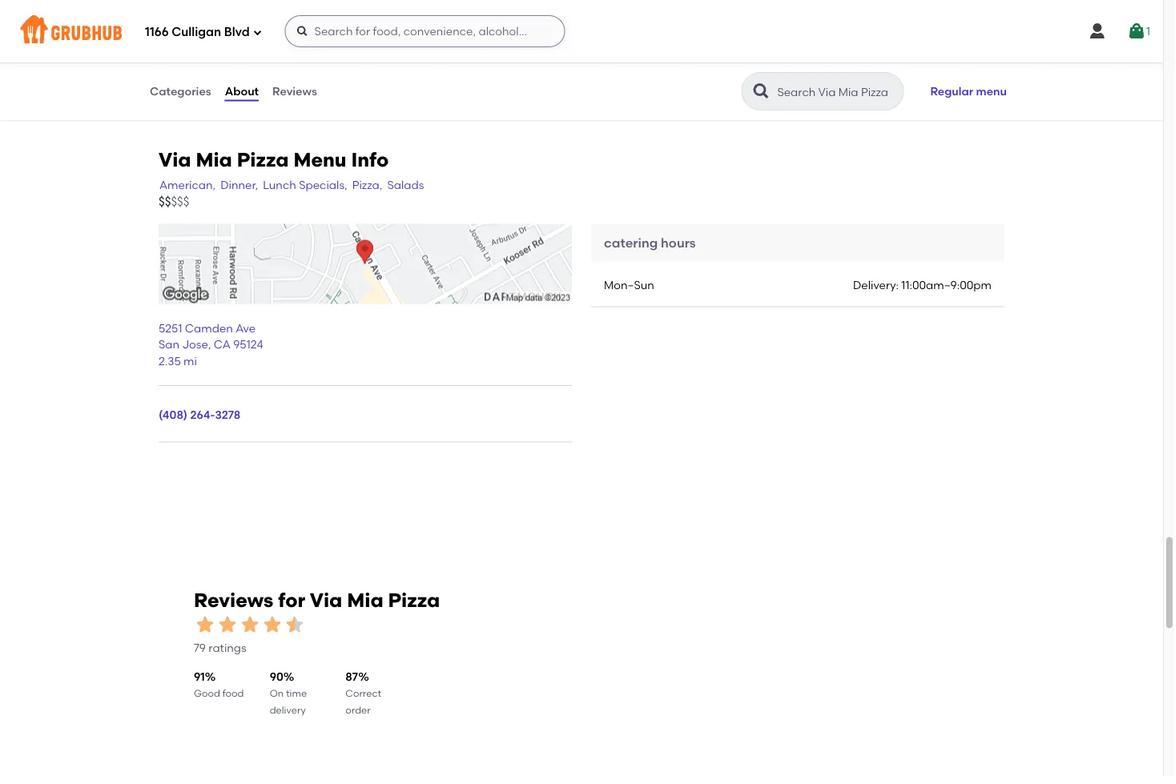 Task type: vqa. For each thing, say whether or not it's contained in the screenshot.
$$
yes



Task type: locate. For each thing, give the bounding box(es) containing it.
dinner,
[[221, 178, 258, 192]]

reviews for via mia pizza
[[194, 590, 440, 613]]

mi
[[184, 355, 197, 368]]

1 horizontal spatial pizza
[[388, 590, 440, 613]]

91
[[194, 671, 205, 684]]

1166 culligan blvd
[[145, 25, 250, 39]]

svg image left serves
[[296, 25, 309, 38]]

mon–sun
[[604, 279, 655, 293]]

catering
[[604, 235, 658, 251]]

reviews
[[273, 84, 317, 98], [194, 590, 274, 613]]

reviews button
[[272, 63, 318, 120]]

order
[[346, 705, 371, 716]]

ratings
[[209, 642, 247, 656]]

on
[[270, 688, 284, 700]]

79 ratings
[[194, 642, 247, 656]]

svg image
[[1088, 22, 1108, 41], [296, 25, 309, 38]]

0 vertical spatial reviews
[[273, 84, 317, 98]]

(408) 264-3278
[[159, 408, 241, 422]]

(408)
[[159, 408, 188, 422]]

blvd
[[224, 25, 250, 39]]

$$$$$
[[159, 195, 190, 210]]

categories button
[[149, 63, 212, 120]]

main navigation navigation
[[0, 0, 1164, 63]]

star icon image
[[194, 614, 216, 637], [216, 614, 239, 637], [239, 614, 261, 637], [261, 614, 284, 637], [284, 614, 306, 637], [284, 614, 306, 637]]

3278
[[215, 408, 241, 422]]

time
[[286, 688, 307, 700]]

salads button
[[387, 176, 425, 194]]

,
[[208, 338, 211, 352]]

ca
[[214, 338, 231, 352]]

5251
[[159, 322, 182, 336]]

for
[[278, 590, 306, 613]]

0 horizontal spatial pizza
[[237, 148, 289, 172]]

1 horizontal spatial mia
[[347, 590, 384, 613]]

1 vertical spatial via
[[310, 590, 343, 613]]

serves 5
[[313, 14, 351, 26]]

via mia pizza menu info
[[159, 148, 389, 172]]

info
[[351, 148, 389, 172]]

via up american,
[[159, 148, 191, 172]]

5251 camden ave san jose , ca 95124 2.35 mi
[[159, 322, 263, 368]]

delivery: 11:00am–9:00pm
[[854, 279, 992, 293]]

1166
[[145, 25, 169, 39]]

via
[[159, 148, 191, 172], [310, 590, 343, 613]]

mia up dinner,
[[196, 148, 232, 172]]

reviews up ratings on the left bottom
[[194, 590, 274, 613]]

svg image left 1 button
[[1088, 22, 1108, 41]]

pizza
[[237, 148, 289, 172], [388, 590, 440, 613]]

0 vertical spatial via
[[159, 148, 191, 172]]

delivery:
[[854, 279, 899, 293]]

via right the for
[[310, 590, 343, 613]]

culligan
[[172, 25, 221, 39]]

2.35
[[159, 355, 181, 368]]

mia right the for
[[347, 590, 384, 613]]

reviews inside reviews button
[[273, 84, 317, 98]]

ave
[[236, 322, 256, 336]]

1 horizontal spatial svg image
[[1128, 22, 1147, 41]]

0 horizontal spatial via
[[159, 148, 191, 172]]

pizza,
[[352, 178, 383, 192]]

about button
[[224, 63, 260, 120]]

jose
[[182, 338, 208, 352]]

95124
[[233, 338, 263, 352]]

0 horizontal spatial mia
[[196, 148, 232, 172]]

svg image
[[1128, 22, 1147, 41], [253, 28, 263, 37]]

87 correct order
[[346, 671, 382, 716]]

1 vertical spatial reviews
[[194, 590, 274, 613]]

mia
[[196, 148, 232, 172], [347, 590, 384, 613]]

reviews right about
[[273, 84, 317, 98]]



Task type: describe. For each thing, give the bounding box(es) containing it.
food
[[223, 688, 244, 700]]

san
[[159, 338, 180, 352]]

264-
[[190, 408, 215, 422]]

correct
[[346, 688, 382, 700]]

regular menu
[[931, 84, 1008, 98]]

lunch
[[263, 178, 296, 192]]

90
[[270, 671, 284, 684]]

1 horizontal spatial svg image
[[1088, 22, 1108, 41]]

serves 5 button
[[303, 0, 649, 38]]

0 vertical spatial mia
[[196, 148, 232, 172]]

catering hours
[[604, 235, 696, 251]]

1 horizontal spatial via
[[310, 590, 343, 613]]

90 on time delivery
[[270, 671, 307, 716]]

91 good food
[[194, 671, 244, 700]]

79
[[194, 642, 206, 656]]

$$
[[159, 195, 171, 210]]

Search Via Mia Pizza search field
[[776, 84, 899, 99]]

(408) 264-3278 button
[[159, 407, 241, 423]]

5
[[345, 14, 351, 26]]

87
[[346, 671, 358, 684]]

american, dinner, lunch specials, pizza, salads
[[160, 178, 424, 192]]

categories
[[150, 84, 211, 98]]

menu
[[977, 84, 1008, 98]]

11:00am–9:00pm
[[902, 279, 992, 293]]

search icon image
[[752, 82, 771, 101]]

Search for food, convenience, alcohol... search field
[[285, 15, 566, 47]]

american, button
[[159, 176, 217, 194]]

0 horizontal spatial svg image
[[296, 25, 309, 38]]

american,
[[160, 178, 216, 192]]

about
[[225, 84, 259, 98]]

good
[[194, 688, 220, 700]]

lunch specials, button
[[262, 176, 348, 194]]

1 button
[[1128, 17, 1151, 46]]

0 vertical spatial pizza
[[237, 148, 289, 172]]

salads
[[387, 178, 424, 192]]

svg image inside 1 button
[[1128, 22, 1147, 41]]

regular menu button
[[924, 74, 1015, 109]]

dinner, button
[[220, 176, 259, 194]]

reviews for reviews
[[273, 84, 317, 98]]

1 vertical spatial pizza
[[388, 590, 440, 613]]

1
[[1147, 24, 1151, 38]]

menu
[[294, 148, 347, 172]]

1 vertical spatial mia
[[347, 590, 384, 613]]

delivery
[[270, 705, 306, 716]]

camden
[[185, 322, 233, 336]]

regular
[[931, 84, 974, 98]]

0 horizontal spatial svg image
[[253, 28, 263, 37]]

pizza, button
[[352, 176, 383, 194]]

specials,
[[299, 178, 348, 192]]

hours
[[661, 235, 696, 251]]

reviews for reviews for via mia pizza
[[194, 590, 274, 613]]

serves
[[313, 14, 343, 26]]



